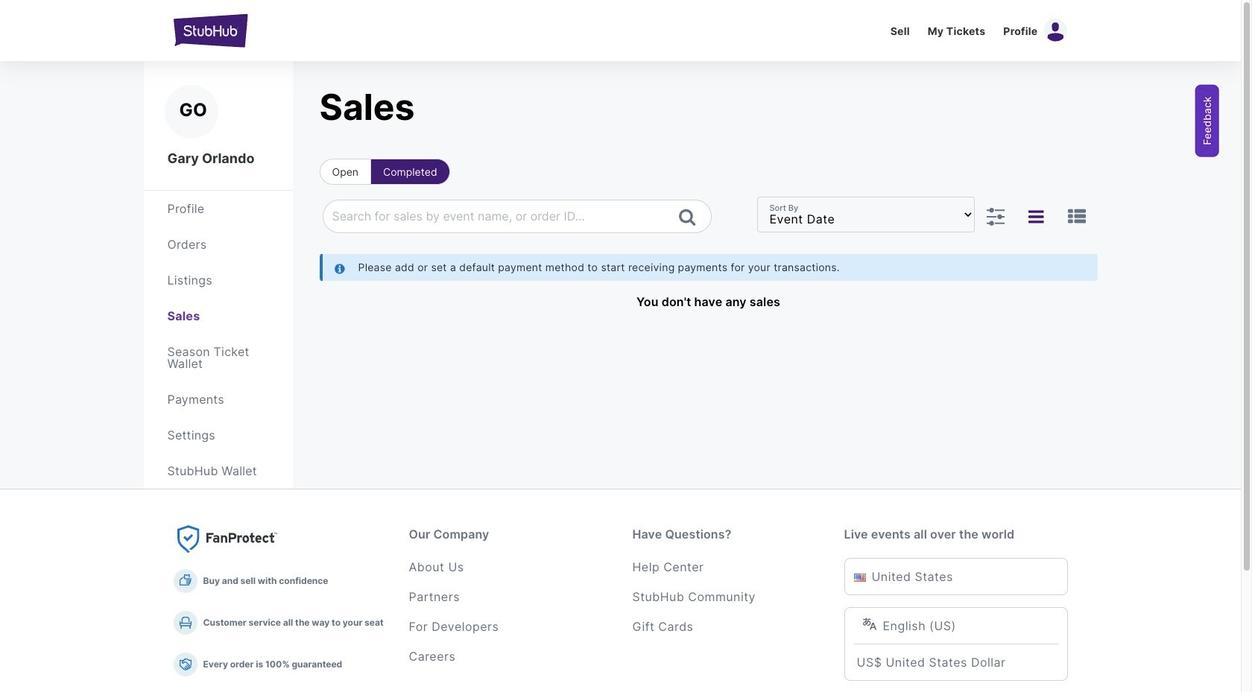 Task type: locate. For each thing, give the bounding box(es) containing it.
stubhub image
[[173, 12, 248, 49]]

Search for sales by event name, or order ID... text field
[[323, 201, 664, 233]]



Task type: vqa. For each thing, say whether or not it's contained in the screenshot.
email field
no



